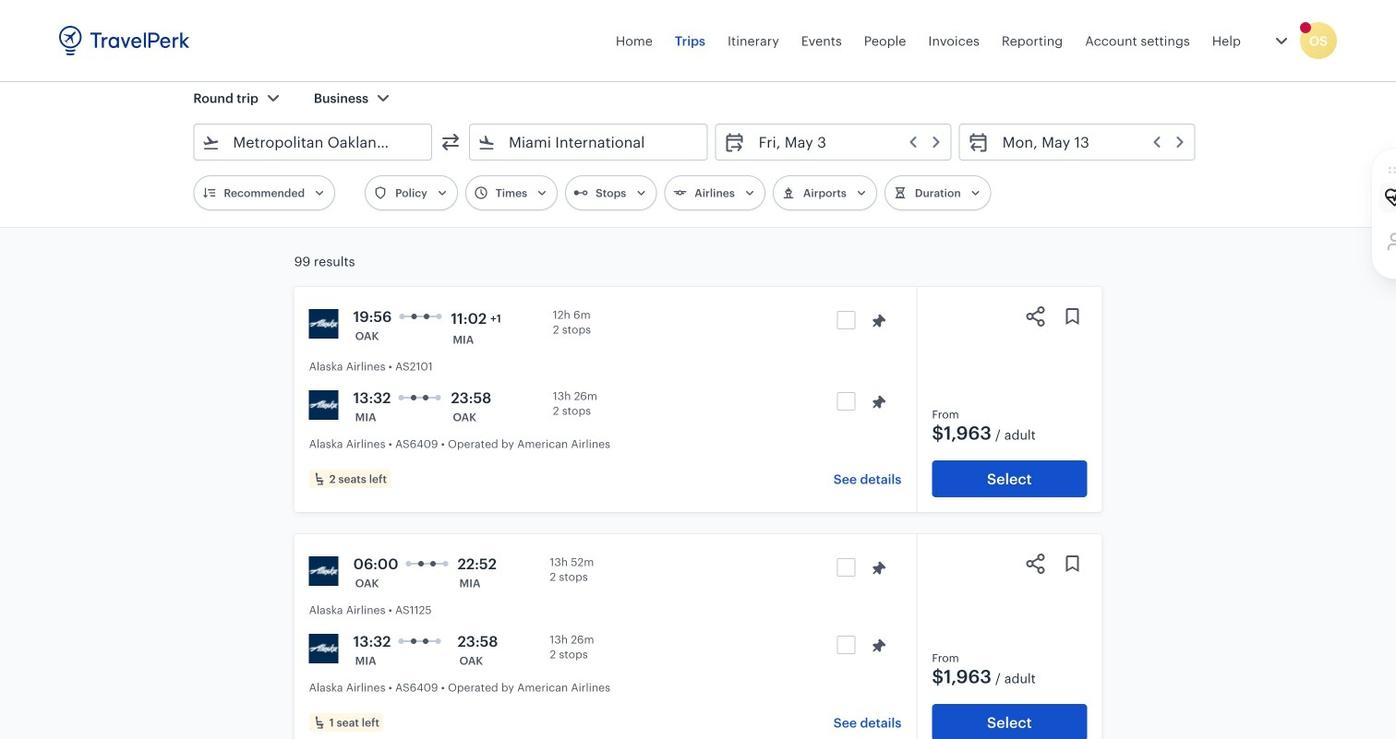 Task type: describe. For each thing, give the bounding box(es) containing it.
Return field
[[990, 127, 1187, 157]]



Task type: locate. For each thing, give the bounding box(es) containing it.
2 vertical spatial alaska airlines image
[[309, 634, 339, 664]]

1 vertical spatial alaska airlines image
[[309, 557, 339, 586]]

To search field
[[496, 127, 683, 157]]

alaska airlines image
[[309, 391, 339, 420], [309, 557, 339, 586], [309, 634, 339, 664]]

alaska airlines image
[[309, 309, 339, 339]]

1 alaska airlines image from the top
[[309, 391, 339, 420]]

From search field
[[220, 127, 407, 157]]

3 alaska airlines image from the top
[[309, 634, 339, 664]]

2 alaska airlines image from the top
[[309, 557, 339, 586]]

0 vertical spatial alaska airlines image
[[309, 391, 339, 420]]

Depart field
[[746, 127, 943, 157]]



Task type: vqa. For each thing, say whether or not it's contained in the screenshot.
1st Southwest Airlines icon from the bottom
no



